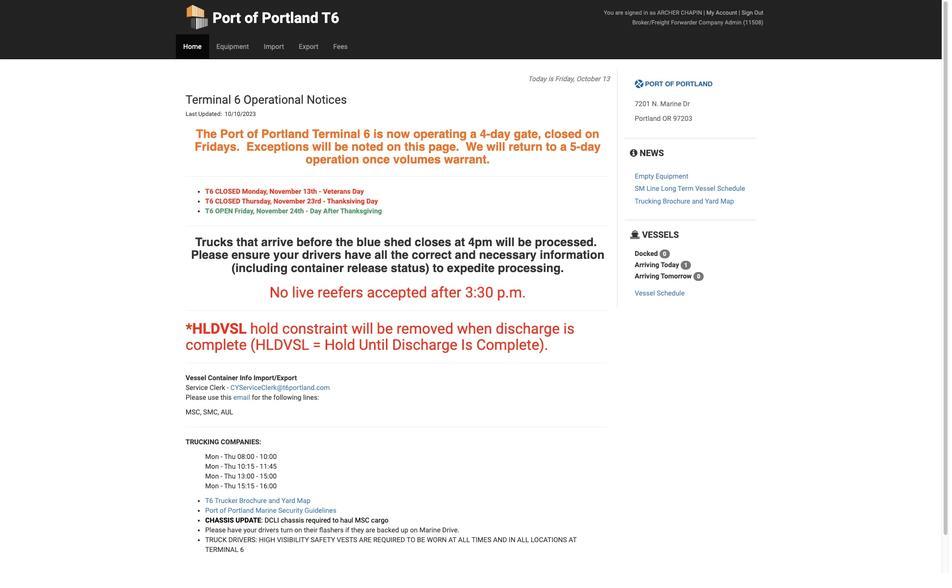 Task type: vqa. For each thing, say whether or not it's contained in the screenshot.


Task type: locate. For each thing, give the bounding box(es) containing it.
times
[[472, 536, 492, 544]]

| left my
[[704, 9, 705, 16]]

brochure inside 't6 trucker brochure and yard map port of portland marine security guidelines chassis update : dcli chassis required to haul msc cargo please have your drivers turn on their flashers if they are backed up on marine drive. truck drivers: high visibility safety vests are required to be worn at all times and in all locations at terminal 6'
[[239, 497, 267, 505]]

be inside "trucks that arrive before the blue shed closes at 4pm will be processed. please ensure your drivers have all the correct and necessary information (including container release status) to expedite processing."
[[518, 236, 532, 249]]

6 up 10/10/2023
[[234, 93, 241, 107]]

is
[[461, 337, 473, 354]]

are inside 't6 trucker brochure and yard map port of portland marine security guidelines chassis update : dcli chassis required to haul msc cargo please have your drivers turn on their flashers if they are backed up on marine drive. truck drivers: high visibility safety vests are required to be worn at all times and in all locations at terminal 6'
[[366, 527, 375, 535]]

to up after
[[433, 261, 444, 275]]

today is friday, october 13
[[528, 75, 610, 83]]

import button
[[256, 34, 292, 59]]

0 vertical spatial equipment
[[216, 43, 249, 50]]

1 vertical spatial friday,
[[235, 207, 255, 215]]

will down reefers
[[352, 320, 373, 338]]

t6 closed monday, november 13th - veterans day t6 closed thursday, november 23rd - thanksiving day t6 open friday, november 24th - day after thanksgiving
[[205, 188, 382, 215]]

1 horizontal spatial yard
[[705, 197, 719, 205]]

port
[[213, 9, 241, 26], [220, 127, 244, 141], [205, 507, 218, 515]]

arriving up vessel schedule at the right
[[635, 272, 660, 280]]

0 horizontal spatial yard
[[282, 497, 295, 505]]

0 horizontal spatial have
[[228, 527, 242, 535]]

docked 0 arriving today 1 arriving tomorrow 0
[[635, 250, 701, 280]]

and inside "trucks that arrive before the blue shed closes at 4pm will be processed. please ensure your drivers have all the correct and necessary information (including container release status) to expedite processing."
[[455, 248, 476, 262]]

0 vertical spatial vessel
[[696, 185, 716, 193]]

marine up worn
[[420, 527, 441, 535]]

0 vertical spatial your
[[273, 248, 299, 262]]

is left the 'october'
[[548, 75, 554, 83]]

brochure down 'long'
[[663, 197, 691, 205]]

1 vertical spatial terminal
[[312, 127, 361, 141]]

1 vertical spatial be
[[518, 236, 532, 249]]

a left 5-
[[561, 140, 567, 154]]

have
[[345, 248, 371, 262], [228, 527, 242, 535]]

closes
[[415, 236, 452, 249]]

1 horizontal spatial this
[[405, 140, 425, 154]]

trucking
[[186, 439, 219, 446]]

*hldvsl
[[186, 320, 247, 338]]

23rd
[[307, 197, 321, 205]]

1 horizontal spatial all
[[517, 536, 529, 544]]

of inside the port of portland terminal 6 is now operating a 4-day gate, closed on fridays .  exceptions will be noted on this page.  we will return to a 5-day operation once volumes warrant.
[[247, 127, 258, 141]]

vessel inside vessel container info import/export service clerk - cyserviceclerk@t6portland.com please use this email for the following lines:
[[186, 374, 206, 382]]

portland inside the port of portland terminal 6 is now operating a 4-day gate, closed on fridays .  exceptions will be noted on this page.  we will return to a 5-day operation once volumes warrant.
[[261, 127, 309, 141]]

t6 down fridays
[[205, 188, 213, 195]]

2 vertical spatial port
[[205, 507, 218, 515]]

all down drive.
[[458, 536, 470, 544]]

day
[[353, 188, 364, 195], [367, 197, 378, 205], [310, 207, 322, 215]]

0 vertical spatial friday,
[[555, 75, 575, 83]]

0 horizontal spatial be
[[335, 140, 348, 154]]

| left sign at the right top of page
[[739, 9, 741, 16]]

map inside empty equipment sm line long term vessel schedule trucking brochure and yard map
[[721, 197, 734, 205]]

guidelines
[[305, 507, 337, 515]]

equipment right home
[[216, 43, 249, 50]]

3 mon from the top
[[205, 473, 219, 481]]

2 vertical spatial and
[[269, 497, 280, 505]]

vessel right term on the top
[[696, 185, 716, 193]]

=
[[313, 337, 321, 354]]

1 horizontal spatial brochure
[[663, 197, 691, 205]]

1 horizontal spatial friday,
[[555, 75, 575, 83]]

yard down sm line long term vessel schedule link
[[705, 197, 719, 205]]

in
[[509, 536, 516, 544]]

thu down trucking companies:
[[224, 453, 236, 461]]

2 horizontal spatial to
[[546, 140, 557, 154]]

port of portland marine security guidelines link
[[205, 507, 337, 515]]

1 horizontal spatial day
[[353, 188, 364, 195]]

are inside "you are signed in as archer chapin | my account | sign out broker/freight forwarder company admin (11508)"
[[615, 9, 624, 16]]

0 horizontal spatial brochure
[[239, 497, 267, 505]]

ship image
[[630, 231, 640, 240]]

on right the noted
[[387, 140, 401, 154]]

portland down terminal 6 operational notices last updated:  10/10/2023
[[261, 127, 309, 141]]

t6 left trucker
[[205, 497, 213, 505]]

my account link
[[707, 9, 738, 16]]

2 mon from the top
[[205, 463, 219, 471]]

is inside hold constraint will be removed when discharge is complete (hldvsl = hold until discharge is complete).
[[564, 320, 575, 338]]

t6 inside 't6 trucker brochure and yard map port of portland marine security guidelines chassis update : dcli chassis required to haul msc cargo please have your drivers turn on their flashers if they are backed up on marine drive. truck drivers: high visibility safety vests are required to be worn at all times and in all locations at terminal 6'
[[205, 497, 213, 505]]

operating
[[413, 127, 467, 141]]

7201
[[635, 100, 651, 108]]

portland down 7201
[[635, 115, 661, 123]]

schedule right term on the top
[[718, 185, 746, 193]]

closed
[[215, 188, 240, 195], [215, 197, 240, 205]]

now
[[387, 127, 410, 141]]

port up chassis
[[205, 507, 218, 515]]

required
[[306, 517, 331, 525]]

to inside the port of portland terminal 6 is now operating a 4-day gate, closed on fridays .  exceptions will be noted on this page.  we will return to a 5-day operation once volumes warrant.
[[546, 140, 557, 154]]

portland inside 't6 trucker brochure and yard map port of portland marine security guidelines chassis update : dcli chassis required to haul msc cargo please have your drivers turn on their flashers if they are backed up on marine drive. truck drivers: high visibility safety vests are required to be worn at all times and in all locations at terminal 6'
[[228, 507, 254, 515]]

be inside hold constraint will be removed when discharge is complete (hldvsl = hold until discharge is complete).
[[377, 320, 393, 338]]

will right 4pm
[[496, 236, 515, 249]]

1 vertical spatial brochure
[[239, 497, 267, 505]]

terminal 6 operational notices last updated:  10/10/2023
[[186, 93, 350, 118]]

removed
[[397, 320, 454, 338]]

service
[[186, 384, 208, 392]]

vessels
[[640, 230, 679, 240]]

please down service
[[186, 394, 206, 402]]

following
[[274, 394, 302, 402]]

drivers up high
[[259, 527, 279, 535]]

portland up the update
[[228, 507, 254, 515]]

2 arriving from the top
[[635, 272, 660, 280]]

- right 23rd on the left of page
[[323, 197, 326, 205]]

your right ensure
[[273, 248, 299, 262]]

2 vertical spatial be
[[377, 320, 393, 338]]

day left gate, at the right top of page
[[491, 127, 511, 141]]

day up thanksiving
[[353, 188, 364, 195]]

0 vertical spatial 6
[[234, 93, 241, 107]]

1 vertical spatial equipment
[[656, 173, 689, 180]]

gate,
[[514, 127, 542, 141]]

the right for
[[262, 394, 272, 402]]

term
[[678, 185, 694, 193]]

1 vertical spatial please
[[186, 394, 206, 402]]

operational
[[244, 93, 304, 107]]

and inside empty equipment sm line long term vessel schedule trucking brochure and yard map
[[692, 197, 704, 205]]

fees
[[333, 43, 348, 50]]

1 all from the left
[[458, 536, 470, 544]]

forwarder
[[671, 19, 698, 26]]

t6 up fees
[[322, 9, 339, 26]]

marine
[[661, 100, 682, 108], [256, 507, 277, 515], [420, 527, 441, 535]]

1 horizontal spatial marine
[[420, 527, 441, 535]]

at right the locations
[[569, 536, 577, 544]]

to up 'flashers'
[[333, 517, 339, 525]]

0 horizontal spatial schedule
[[657, 290, 685, 297]]

0 vertical spatial and
[[692, 197, 704, 205]]

0 right tomorrow
[[697, 273, 701, 280]]

and down sm line long term vessel schedule link
[[692, 197, 704, 205]]

a left 4-
[[470, 127, 477, 141]]

required
[[373, 536, 405, 544]]

16:00
[[260, 483, 277, 490]]

is left now
[[374, 127, 383, 141]]

- up trucker
[[221, 483, 223, 490]]

0 horizontal spatial drivers
[[259, 527, 279, 535]]

container
[[291, 261, 344, 275]]

line
[[647, 185, 660, 193]]

port of portland t6
[[213, 9, 339, 26]]

4 mon from the top
[[205, 483, 219, 490]]

1 thu from the top
[[224, 453, 236, 461]]

1 vertical spatial to
[[433, 261, 444, 275]]

- right 13th
[[319, 188, 322, 195]]

1 vertical spatial drivers
[[259, 527, 279, 535]]

2 vertical spatial please
[[205, 527, 226, 535]]

friday, left the 'october'
[[555, 75, 575, 83]]

0 horizontal spatial and
[[269, 497, 280, 505]]

- right 24th
[[306, 207, 308, 215]]

thu
[[224, 453, 236, 461], [224, 463, 236, 471], [224, 473, 236, 481], [224, 483, 236, 490]]

1 horizontal spatial at
[[569, 536, 577, 544]]

0 vertical spatial this
[[405, 140, 425, 154]]

complete
[[186, 337, 247, 354]]

fees button
[[326, 34, 355, 59]]

p.m.
[[497, 284, 526, 301]]

0 horizontal spatial a
[[470, 127, 477, 141]]

1 closed from the top
[[215, 188, 240, 195]]

this right once
[[405, 140, 425, 154]]

0 vertical spatial brochure
[[663, 197, 691, 205]]

0 vertical spatial is
[[548, 75, 554, 83]]

brochure down 15:15
[[239, 497, 267, 505]]

1 vertical spatial are
[[366, 527, 375, 535]]

1 horizontal spatial map
[[721, 197, 734, 205]]

0 vertical spatial drivers
[[302, 248, 341, 262]]

vessel for vessel container info import/export service clerk - cyserviceclerk@t6portland.com please use this email for the following lines:
[[186, 374, 206, 382]]

schedule down tomorrow
[[657, 290, 685, 297]]

have left all on the left
[[345, 248, 371, 262]]

vessel up service
[[186, 374, 206, 382]]

november
[[270, 188, 301, 195], [274, 197, 305, 205], [257, 207, 288, 215]]

drivers
[[302, 248, 341, 262], [259, 527, 279, 535]]

0 horizontal spatial this
[[221, 394, 232, 402]]

this right use
[[221, 394, 232, 402]]

be down accepted
[[377, 320, 393, 338]]

your inside 't6 trucker brochure and yard map port of portland marine security guidelines chassis update : dcli chassis required to haul msc cargo please have your drivers turn on their flashers if they are backed up on marine drive. truck drivers: high visibility safety vests are required to be worn at all times and in all locations at terminal 6'
[[244, 527, 257, 535]]

are up are
[[366, 527, 375, 535]]

1 vertical spatial of
[[247, 127, 258, 141]]

marine up the ':'
[[256, 507, 277, 515]]

port down 10/10/2023
[[220, 127, 244, 141]]

0 vertical spatial map
[[721, 197, 734, 205]]

0 vertical spatial 0
[[663, 251, 667, 258]]

- left 10:00
[[256, 453, 258, 461]]

0 horizontal spatial |
[[704, 9, 705, 16]]

1 horizontal spatial is
[[548, 75, 554, 83]]

0 horizontal spatial marine
[[256, 507, 277, 515]]

please up the truck
[[205, 527, 226, 535]]

the
[[196, 127, 217, 141]]

0 horizontal spatial day
[[310, 207, 322, 215]]

2 vertical spatial of
[[220, 507, 226, 515]]

terminal inside the port of portland terminal 6 is now operating a 4-day gate, closed on fridays .  exceptions will be noted on this page.  we will return to a 5-day operation once volumes warrant.
[[312, 127, 361, 141]]

1 vertical spatial 6
[[364, 127, 370, 141]]

day left info circle icon
[[581, 140, 601, 154]]

msc,
[[186, 409, 202, 416]]

1 horizontal spatial terminal
[[312, 127, 361, 141]]

- left '15:00'
[[256, 473, 258, 481]]

will right exceptions
[[312, 140, 331, 154]]

1 vertical spatial marine
[[256, 507, 277, 515]]

0 horizontal spatial is
[[374, 127, 383, 141]]

thu up trucker
[[224, 483, 236, 490]]

portland up import
[[262, 9, 319, 26]]

constraint
[[282, 320, 348, 338]]

day up 'thanksgiving'
[[367, 197, 378, 205]]

0 vertical spatial closed
[[215, 188, 240, 195]]

0 vertical spatial arriving
[[635, 261, 660, 269]]

and right correct
[[455, 248, 476, 262]]

truck
[[205, 536, 227, 544]]

2 horizontal spatial and
[[692, 197, 704, 205]]

0 horizontal spatial are
[[366, 527, 375, 535]]

1
[[685, 262, 688, 269]]

1 vertical spatial today
[[661, 261, 679, 269]]

4-
[[480, 127, 491, 141]]

2 closed from the top
[[215, 197, 240, 205]]

security
[[278, 507, 303, 515]]

are
[[359, 536, 372, 544]]

all right in
[[517, 536, 529, 544]]

mon
[[205, 453, 219, 461], [205, 463, 219, 471], [205, 473, 219, 481], [205, 483, 219, 490]]

to
[[407, 536, 416, 544]]

0 horizontal spatial your
[[244, 527, 257, 535]]

up
[[401, 527, 409, 535]]

hold
[[325, 337, 355, 354]]

1 horizontal spatial |
[[739, 9, 741, 16]]

2 vertical spatial marine
[[420, 527, 441, 535]]

1 vertical spatial your
[[244, 527, 257, 535]]

and up port of portland marine security guidelines link
[[269, 497, 280, 505]]

will inside "trucks that arrive before the blue shed closes at 4pm will be processed. please ensure your drivers have all the correct and necessary information (including container release status) to expedite processing."
[[496, 236, 515, 249]]

1 horizontal spatial your
[[273, 248, 299, 262]]

thanksgiving
[[340, 207, 382, 215]]

terminal up operation
[[312, 127, 361, 141]]

the left blue
[[336, 236, 353, 249]]

0 right docked
[[663, 251, 667, 258]]

2 vertical spatial is
[[564, 320, 575, 338]]

1 horizontal spatial be
[[377, 320, 393, 338]]

0 vertical spatial of
[[245, 9, 258, 26]]

3 thu from the top
[[224, 473, 236, 481]]

drivers up live
[[302, 248, 341, 262]]

1 vertical spatial november
[[274, 197, 305, 205]]

2 at from the left
[[569, 536, 577, 544]]

their
[[304, 527, 318, 535]]

your down the update
[[244, 527, 257, 535]]

0 horizontal spatial all
[[458, 536, 470, 544]]

map up security
[[297, 497, 311, 505]]

thu left 13:00
[[224, 473, 236, 481]]

have up the drivers:
[[228, 527, 242, 535]]

1 vertical spatial vessel
[[635, 290, 655, 297]]

yard up security
[[282, 497, 295, 505]]

0 vertical spatial are
[[615, 9, 624, 16]]

6 up once
[[364, 127, 370, 141]]

0 vertical spatial be
[[335, 140, 348, 154]]

home
[[183, 43, 202, 50]]

vests
[[337, 536, 357, 544]]

of down trucker
[[220, 507, 226, 515]]

1 vertical spatial this
[[221, 394, 232, 402]]

drivers inside 't6 trucker brochure and yard map port of portland marine security guidelines chassis update : dcli chassis required to haul msc cargo please have your drivers turn on their flashers if they are backed up on marine drive. truck drivers: high visibility safety vests are required to be worn at all times and in all locations at terminal 6'
[[259, 527, 279, 535]]

1 | from the left
[[704, 9, 705, 16]]

10:00
[[260, 453, 277, 461]]

map down sm line long term vessel schedule link
[[721, 197, 734, 205]]

complete).
[[477, 337, 549, 354]]

6 down the drivers:
[[240, 546, 244, 554]]

chassis
[[281, 517, 304, 525]]

08:00
[[237, 453, 255, 461]]

1 horizontal spatial and
[[455, 248, 476, 262]]

to inside 't6 trucker brochure and yard map port of portland marine security guidelines chassis update : dcli chassis required to haul msc cargo please have your drivers turn on their flashers if they are backed up on marine drive. truck drivers: high visibility safety vests are required to be worn at all times and in all locations at terminal 6'
[[333, 517, 339, 525]]

portland
[[262, 9, 319, 26], [635, 115, 661, 123], [261, 127, 309, 141], [228, 507, 254, 515]]

1 horizontal spatial are
[[615, 9, 624, 16]]

at down drive.
[[449, 536, 457, 544]]

day
[[491, 127, 511, 141], [581, 140, 601, 154]]

15:15
[[237, 483, 255, 490]]

noted
[[352, 140, 384, 154]]

thu left 10:15
[[224, 463, 236, 471]]

are right you
[[615, 9, 624, 16]]

2 horizontal spatial vessel
[[696, 185, 716, 193]]

be up processing.
[[518, 236, 532, 249]]

brochure
[[663, 197, 691, 205], [239, 497, 267, 505]]

2 vertical spatial to
[[333, 517, 339, 525]]

be left the noted
[[335, 140, 348, 154]]

will
[[312, 140, 331, 154], [487, 140, 506, 154], [496, 236, 515, 249], [352, 320, 373, 338]]

1 vertical spatial is
[[374, 127, 383, 141]]

0 vertical spatial yard
[[705, 197, 719, 205]]

0 horizontal spatial map
[[297, 497, 311, 505]]

of up equipment dropdown button
[[245, 9, 258, 26]]

friday, down thursday,
[[235, 207, 255, 215]]

0 vertical spatial today
[[528, 75, 547, 83]]

of down 10/10/2023
[[247, 127, 258, 141]]

1 mon from the top
[[205, 453, 219, 461]]

vessel inside empty equipment sm line long term vessel schedule trucking brochure and yard map
[[696, 185, 716, 193]]

day down 23rd on the left of page
[[310, 207, 322, 215]]

terminal
[[186, 93, 231, 107], [312, 127, 361, 141]]

friday, inside t6 closed monday, november 13th - veterans day t6 closed thursday, november 23rd - thanksiving day t6 open friday, november 24th - day after thanksgiving
[[235, 207, 255, 215]]

2 vertical spatial 6
[[240, 546, 244, 554]]

vessel down docked 0 arriving today 1 arriving tomorrow 0 at the top of the page
[[635, 290, 655, 297]]

import
[[264, 43, 284, 50]]

mon - thu 08:00 - 10:00 mon - thu 10:15 - 11:45 mon - thu 13:00 - 15:00 mon - thu 15:15 - 16:00
[[205, 453, 277, 490]]

0 vertical spatial terminal
[[186, 93, 231, 107]]

0 horizontal spatial to
[[333, 517, 339, 525]]

the right all on the left
[[391, 248, 409, 262]]

msc, smc, aul
[[186, 409, 233, 416]]

closed
[[545, 127, 582, 141]]

- right clerk
[[227, 384, 229, 392]]

1 vertical spatial day
[[367, 197, 378, 205]]

marine up or
[[661, 100, 682, 108]]

1 horizontal spatial have
[[345, 248, 371, 262]]

1 horizontal spatial vessel
[[635, 290, 655, 297]]

arriving down docked
[[635, 261, 660, 269]]

2 all from the left
[[517, 536, 529, 544]]

0 horizontal spatial the
[[262, 394, 272, 402]]

- inside vessel container info import/export service clerk - cyserviceclerk@t6portland.com please use this email for the following lines:
[[227, 384, 229, 392]]

equipment up 'long'
[[656, 173, 689, 180]]

accepted
[[367, 284, 427, 301]]

will right we
[[487, 140, 506, 154]]

to left 5-
[[546, 140, 557, 154]]



Task type: describe. For each thing, give the bounding box(es) containing it.
0 vertical spatial marine
[[661, 100, 682, 108]]

arrive
[[261, 236, 293, 249]]

yard inside 't6 trucker brochure and yard map port of portland marine security guidelines chassis update : dcli chassis required to haul msc cargo please have your drivers turn on their flashers if they are backed up on marine drive. truck drivers: high visibility safety vests are required to be worn at all times and in all locations at terminal 6'
[[282, 497, 295, 505]]

vessel schedule
[[635, 290, 685, 297]]

port of portland t6 image
[[635, 80, 714, 89]]

t6 up trucks
[[205, 197, 213, 205]]

smc,
[[203, 409, 219, 416]]

equipment button
[[209, 34, 256, 59]]

locations
[[531, 536, 567, 544]]

cyserviceclerk@t6portland.com
[[231, 384, 330, 392]]

have inside 't6 trucker brochure and yard map port of portland marine security guidelines chassis update : dcli chassis required to haul msc cargo please have your drivers turn on their flashers if they are backed up on marine drive. truck drivers: high visibility safety vests are required to be worn at all times and in all locations at terminal 6'
[[228, 527, 242, 535]]

trucking
[[635, 197, 661, 205]]

broker/freight
[[633, 19, 670, 26]]

map inside 't6 trucker brochure and yard map port of portland marine security guidelines chassis update : dcli chassis required to haul msc cargo please have your drivers turn on their flashers if they are backed up on marine drive. truck drivers: high visibility safety vests are required to be worn at all times and in all locations at terminal 6'
[[297, 497, 311, 505]]

0 vertical spatial november
[[270, 188, 301, 195]]

out
[[755, 9, 764, 16]]

(hldvsl
[[250, 337, 309, 354]]

monday,
[[242, 188, 268, 195]]

drive.
[[442, 527, 460, 535]]

news
[[638, 148, 664, 158]]

- left 13:00
[[221, 473, 223, 481]]

trucking companies:
[[186, 439, 261, 446]]

return
[[509, 140, 543, 154]]

the port of portland terminal 6 is now operating a 4-day gate, closed on fridays .  exceptions will be noted on this page.  we will return to a 5-day operation once volumes warrant.
[[195, 127, 601, 167]]

last
[[186, 111, 197, 118]]

october
[[577, 75, 601, 83]]

vessel schedule link
[[635, 290, 685, 297]]

2 | from the left
[[739, 9, 741, 16]]

cyserviceclerk@t6portland.com link
[[231, 384, 330, 392]]

this inside vessel container info import/export service clerk - cyserviceclerk@t6portland.com please use this email for the following lines:
[[221, 394, 232, 402]]

schedule inside empty equipment sm line long term vessel schedule trucking brochure and yard map
[[718, 185, 746, 193]]

processing.
[[498, 261, 564, 275]]

empty equipment link
[[635, 173, 689, 180]]

0 horizontal spatial today
[[528, 75, 547, 83]]

release
[[347, 261, 388, 275]]

tomorrow
[[661, 272, 692, 280]]

archer
[[658, 9, 680, 16]]

11:45
[[260, 463, 277, 471]]

5-
[[570, 140, 581, 154]]

if
[[346, 527, 350, 535]]

container
[[208, 374, 238, 382]]

15:00
[[260, 473, 277, 481]]

n.
[[652, 100, 659, 108]]

10:15
[[237, 463, 255, 471]]

after
[[431, 284, 462, 301]]

admin
[[725, 19, 742, 26]]

live
[[292, 284, 314, 301]]

- left 10:15
[[221, 463, 223, 471]]

terminal inside terminal 6 operational notices last updated:  10/10/2023
[[186, 93, 231, 107]]

thursday,
[[242, 197, 272, 205]]

discharge
[[496, 320, 560, 338]]

before
[[297, 236, 333, 249]]

- down trucking companies:
[[221, 453, 223, 461]]

exceptions
[[246, 140, 309, 154]]

(11508)
[[743, 19, 764, 26]]

flashers
[[319, 527, 344, 535]]

0 vertical spatial port
[[213, 9, 241, 26]]

1 arriving from the top
[[635, 261, 660, 269]]

1 horizontal spatial a
[[561, 140, 567, 154]]

portland or 97203
[[635, 115, 693, 123]]

drivers inside "trucks that arrive before the blue shed closes at 4pm will be processed. please ensure your drivers have all the correct and necessary information (including container release status) to expedite processing."
[[302, 248, 341, 262]]

open
[[215, 207, 233, 215]]

1 horizontal spatial the
[[336, 236, 353, 249]]

import/export
[[254, 374, 297, 382]]

info
[[240, 374, 252, 382]]

1 horizontal spatial 0
[[697, 273, 701, 280]]

email
[[234, 394, 250, 402]]

port inside 't6 trucker brochure and yard map port of portland marine security guidelines chassis update : dcli chassis required to haul msc cargo please have your drivers turn on their flashers if they are backed up on marine drive. truck drivers: high visibility safety vests are required to be worn at all times and in all locations at terminal 6'
[[205, 507, 218, 515]]

once
[[363, 153, 390, 167]]

6 inside the port of portland terminal 6 is now operating a 4-day gate, closed on fridays .  exceptions will be noted on this page.  we will return to a 5-day operation once volumes warrant.
[[364, 127, 370, 141]]

discharge
[[392, 337, 458, 354]]

97203
[[673, 115, 693, 123]]

- left 16:00
[[256, 483, 258, 490]]

we
[[466, 140, 483, 154]]

on up visibility
[[295, 527, 302, 535]]

blue
[[357, 236, 381, 249]]

equipment inside empty equipment sm line long term vessel schedule trucking brochure and yard map
[[656, 173, 689, 180]]

as
[[650, 9, 656, 16]]

equipment inside dropdown button
[[216, 43, 249, 50]]

trucker
[[215, 497, 238, 505]]

13:00
[[237, 473, 255, 481]]

to inside "trucks that arrive before the blue shed closes at 4pm will be processed. please ensure your drivers have all the correct and necessary information (including container release status) to expedite processing."
[[433, 261, 444, 275]]

2 thu from the top
[[224, 463, 236, 471]]

6 inside terminal 6 operational notices last updated:  10/10/2023
[[234, 93, 241, 107]]

2 horizontal spatial the
[[391, 248, 409, 262]]

of inside 't6 trucker brochure and yard map port of portland marine security guidelines chassis update : dcli chassis required to haul msc cargo please have your drivers turn on their flashers if they are backed up on marine drive. truck drivers: high visibility safety vests are required to be worn at all times and in all locations at terminal 6'
[[220, 507, 226, 515]]

chapin
[[681, 9, 702, 16]]

high
[[259, 536, 275, 544]]

vessel for vessel schedule
[[635, 290, 655, 297]]

4 thu from the top
[[224, 483, 236, 490]]

is inside the port of portland terminal 6 is now operating a 4-day gate, closed on fridays .  exceptions will be noted on this page.  we will return to a 5-day operation once volumes warrant.
[[374, 127, 383, 141]]

that
[[237, 236, 258, 249]]

necessary
[[479, 248, 537, 262]]

have inside "trucks that arrive before the blue shed closes at 4pm will be processed. please ensure your drivers have all the correct and necessary information (including container release status) to expedite processing."
[[345, 248, 371, 262]]

thanksiving
[[327, 197, 365, 205]]

brochure inside empty equipment sm line long term vessel schedule trucking brochure and yard map
[[663, 197, 691, 205]]

company
[[699, 19, 724, 26]]

this inside the port of portland terminal 6 is now operating a 4-day gate, closed on fridays .  exceptions will be noted on this page.  we will return to a 5-day operation once volumes warrant.
[[405, 140, 425, 154]]

for
[[252, 394, 261, 402]]

t6 left open
[[205, 207, 213, 215]]

10/10/2023
[[225, 111, 256, 118]]

on right 5-
[[585, 127, 600, 141]]

t6 trucker brochure and yard map link
[[205, 497, 311, 505]]

and inside 't6 trucker brochure and yard map port of portland marine security guidelines chassis update : dcli chassis required to haul msc cargo please have your drivers turn on their flashers if they are backed up on marine drive. truck drivers: high visibility safety vests are required to be worn at all times and in all locations at terminal 6'
[[269, 497, 280, 505]]

email link
[[234, 394, 250, 402]]

the inside vessel container info import/export service clerk - cyserviceclerk@t6portland.com please use this email for the following lines:
[[262, 394, 272, 402]]

signed
[[625, 9, 642, 16]]

worn
[[427, 536, 447, 544]]

hold constraint will be removed when discharge is complete (hldvsl = hold until discharge is complete).
[[186, 320, 575, 354]]

0 horizontal spatial day
[[491, 127, 511, 141]]

your inside "trucks that arrive before the blue shed closes at 4pm will be processed. please ensure your drivers have all the correct and necessary information (including container release status) to expedite processing."
[[273, 248, 299, 262]]

today inside docked 0 arriving today 1 arriving tomorrow 0
[[661, 261, 679, 269]]

trucking brochure and yard map link
[[635, 197, 734, 205]]

they
[[351, 527, 364, 535]]

status)
[[391, 261, 430, 275]]

be inside the port of portland terminal 6 is now operating a 4-day gate, closed on fridays .  exceptions will be noted on this page.  we will return to a 5-day operation once volumes warrant.
[[335, 140, 348, 154]]

please inside 't6 trucker brochure and yard map port of portland marine security guidelines chassis update : dcli chassis required to haul msc cargo please have your drivers turn on their flashers if they are backed up on marine drive. truck drivers: high visibility safety vests are required to be worn at all times and in all locations at terminal 6'
[[205, 527, 226, 535]]

1 at from the left
[[449, 536, 457, 544]]

veterans
[[323, 188, 351, 195]]

(including
[[232, 261, 288, 275]]

6 inside 't6 trucker brochure and yard map port of portland marine security guidelines chassis update : dcli chassis required to haul msc cargo please have your drivers turn on their flashers if they are backed up on marine drive. truck drivers: high visibility safety vests are required to be worn at all times and in all locations at terminal 6'
[[240, 546, 244, 554]]

volumes
[[393, 153, 441, 167]]

1 vertical spatial schedule
[[657, 290, 685, 297]]

account
[[716, 9, 738, 16]]

please inside "trucks that arrive before the blue shed closes at 4pm will be processed. please ensure your drivers have all the correct and necessary information (including container release status) to expedite processing."
[[191, 248, 228, 262]]

- left 11:45
[[256, 463, 258, 471]]

or
[[663, 115, 672, 123]]

2 vertical spatial november
[[257, 207, 288, 215]]

information
[[540, 248, 605, 262]]

after
[[323, 207, 339, 215]]

will inside hold constraint will be removed when discharge is complete (hldvsl = hold until discharge is complete).
[[352, 320, 373, 338]]

info circle image
[[630, 149, 638, 158]]

:
[[261, 517, 263, 525]]

0 horizontal spatial 0
[[663, 251, 667, 258]]

on right up
[[410, 527, 418, 535]]

yard inside empty equipment sm line long term vessel schedule trucking brochure and yard map
[[705, 197, 719, 205]]

you are signed in as archer chapin | my account | sign out broker/freight forwarder company admin (11508)
[[604, 9, 764, 26]]

please inside vessel container info import/export service clerk - cyserviceclerk@t6portland.com please use this email for the following lines:
[[186, 394, 206, 402]]

fridays
[[195, 140, 237, 154]]

1 horizontal spatial day
[[581, 140, 601, 154]]

port inside the port of portland terminal 6 is now operating a 4-day gate, closed on fridays .  exceptions will be noted on this page.  we will return to a 5-day operation once volumes warrant.
[[220, 127, 244, 141]]



